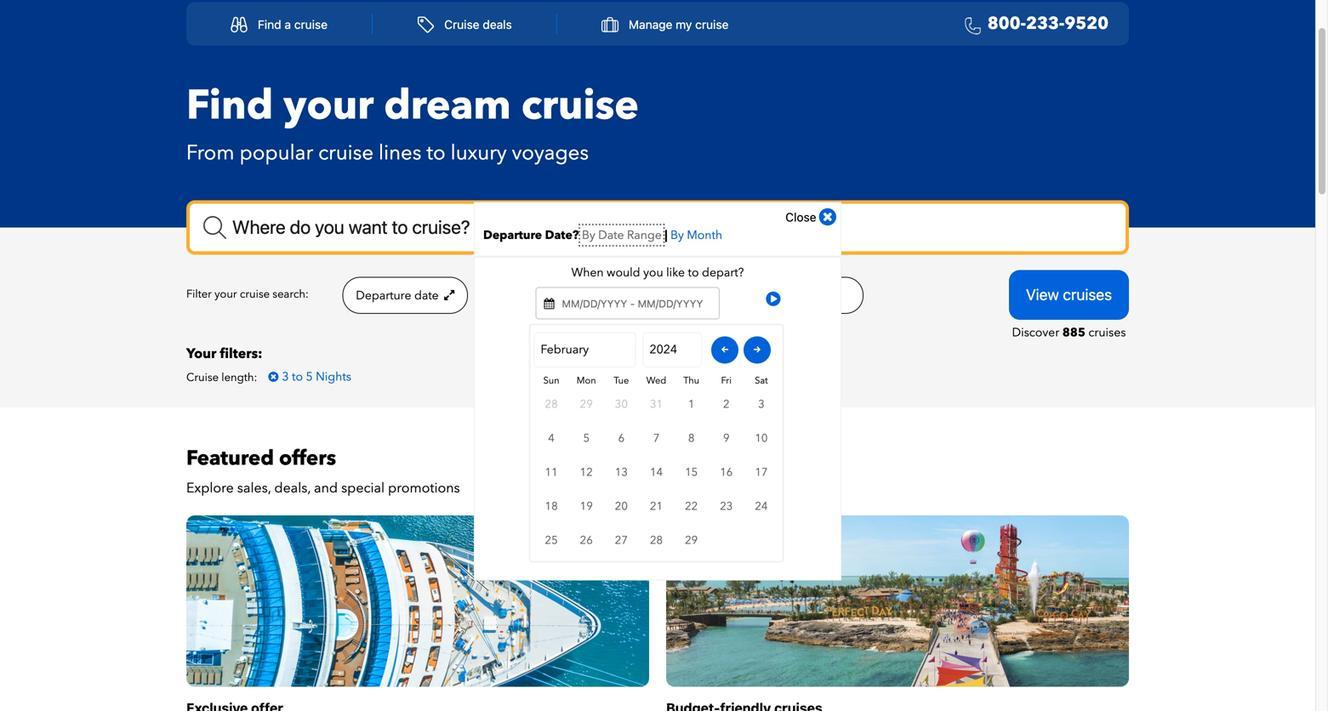Task type: locate. For each thing, give the bounding box(es) containing it.
1 vertical spatial date
[[414, 288, 439, 304]]

0 vertical spatial 5
[[306, 369, 313, 385]]

view cruises
[[1026, 286, 1112, 304]]

cruise left deals
[[444, 17, 480, 31]]

by month link
[[671, 227, 722, 244]]

featured
[[186, 444, 274, 472]]

2 horizontal spatial departure
[[622, 288, 677, 304]]

3
[[282, 369, 289, 385], [758, 397, 765, 412]]

5 inside 3 to 5 nights link
[[306, 369, 313, 385]]

12
[[580, 465, 593, 480]]

1 vertical spatial to
[[688, 265, 699, 281]]

cruises right 885 on the top right of page
[[1089, 324, 1126, 341]]

0 horizontal spatial your
[[215, 287, 237, 302]]

sun
[[543, 374, 560, 387]]

date?
[[545, 227, 579, 244]]

cruise for filter your cruise search:
[[240, 287, 270, 302]]

cruises
[[1063, 286, 1112, 304], [1089, 324, 1126, 341]]

cruise
[[294, 17, 328, 31], [695, 17, 729, 31], [521, 78, 639, 134], [318, 139, 374, 167], [240, 287, 270, 302]]

3 down the sat
[[758, 397, 765, 412]]

departure date? by date range | by month
[[483, 227, 722, 244]]

1 horizontal spatial 5
[[583, 431, 590, 446]]

cruise deals
[[444, 17, 512, 31]]

24
[[755, 499, 768, 514]]

departure left date?
[[483, 227, 542, 244]]

1 vertical spatial cruises
[[1089, 324, 1126, 341]]

to right the 'like'
[[688, 265, 699, 281]]

1 by from the left
[[582, 227, 595, 244]]

1 vertical spatial find
[[186, 78, 273, 134]]

cruise left search:
[[240, 287, 270, 302]]

offers
[[279, 444, 336, 472]]

by
[[582, 227, 595, 244], [671, 227, 684, 244]]

departure
[[483, 227, 542, 244], [356, 288, 411, 304], [622, 288, 677, 304]]

0 horizontal spatial departure
[[356, 288, 411, 304]]

800-233-9520 link
[[958, 12, 1109, 37]]

20
[[615, 499, 628, 514]]

Where do you want to cruise? text field
[[186, 201, 1129, 255]]

26
[[580, 533, 593, 548]]

depart?
[[702, 265, 744, 281]]

find inside find a cruise link
[[258, 17, 281, 31]]

thu
[[683, 374, 700, 387]]

cruises up 885 on the top right of page
[[1063, 286, 1112, 304]]

cruise inside dropdown button
[[695, 17, 729, 31]]

5 left nights
[[306, 369, 313, 385]]

5
[[306, 369, 313, 385], [583, 431, 590, 446]]

0 vertical spatial 28
[[545, 397, 558, 412]]

departure left expand image
[[356, 288, 411, 304]]

25
[[545, 533, 558, 548]]

cruise inside travel menu navigation
[[444, 17, 480, 31]]

1 vertical spatial 3
[[758, 397, 765, 412]]

date inside button
[[414, 288, 439, 304]]

tue
[[614, 374, 629, 387]]

1 horizontal spatial by
[[671, 227, 684, 244]]

1 horizontal spatial 3
[[758, 397, 765, 412]]

date left range at the left of page
[[598, 227, 624, 244]]

departure port button
[[608, 277, 732, 314]]

cruise for cruise length
[[494, 288, 529, 304]]

2
[[723, 397, 730, 412]]

travel menu navigation
[[186, 2, 1129, 46]]

to right times circle image
[[292, 369, 303, 385]]

9
[[723, 431, 730, 446]]

800-233-9520
[[988, 12, 1109, 35]]

from
[[186, 139, 234, 167]]

filter your cruise search:
[[186, 287, 309, 302]]

0 vertical spatial date
[[598, 227, 624, 244]]

cruise for find a cruise
[[294, 17, 328, 31]]

find inside find your dream cruise from popular cruise lines to luxury voyages
[[186, 78, 273, 134]]

28 down 21
[[650, 533, 663, 548]]

1 horizontal spatial to
[[427, 139, 446, 167]]

close link
[[786, 207, 836, 228]]

cruise left length
[[494, 288, 529, 304]]

1 horizontal spatial departure
[[483, 227, 542, 244]]

your up popular on the left top
[[283, 78, 374, 134]]

31
[[650, 397, 663, 412]]

0 vertical spatial find
[[258, 17, 281, 31]]

29 down 22
[[685, 533, 698, 548]]

0 vertical spatial your
[[283, 78, 374, 134]]

date left expand image
[[414, 288, 439, 304]]

by date range link
[[582, 227, 662, 244]]

by right date?
[[582, 227, 595, 244]]

to right 'lines'
[[427, 139, 446, 167]]

wed
[[646, 374, 667, 387]]

28 down sun
[[545, 397, 558, 412]]

sat
[[755, 374, 768, 387]]

view
[[1026, 286, 1059, 304]]

19
[[580, 499, 593, 514]]

departure down you
[[622, 288, 677, 304]]

1 vertical spatial 29
[[685, 533, 698, 548]]

27
[[615, 533, 628, 548]]

0 horizontal spatial 5
[[306, 369, 313, 385]]

would
[[607, 265, 640, 281]]

cruise left line
[[766, 288, 800, 304]]

0 vertical spatial 3
[[282, 369, 289, 385]]

None field
[[186, 201, 1129, 255]]

your
[[283, 78, 374, 134], [215, 287, 237, 302]]

0 horizontal spatial date
[[414, 288, 439, 304]]

your right filter
[[215, 287, 237, 302]]

0 vertical spatial 29
[[580, 397, 593, 412]]

cruise right my
[[695, 17, 729, 31]]

departure for departure date
[[356, 288, 411, 304]]

0 vertical spatial to
[[427, 139, 446, 167]]

your inside find your dream cruise from popular cruise lines to luxury voyages
[[283, 78, 374, 134]]

3 right times circle image
[[282, 369, 289, 385]]

times circle image
[[819, 207, 836, 228]]

29
[[580, 397, 593, 412], [685, 533, 698, 548]]

sales,
[[237, 479, 271, 498]]

1 vertical spatial 28
[[650, 533, 663, 548]]

lines
[[379, 139, 422, 167]]

cruise right a
[[294, 17, 328, 31]]

range
[[627, 227, 662, 244]]

deals
[[483, 17, 512, 31]]

30
[[615, 397, 628, 412]]

3 for 3
[[758, 397, 765, 412]]

21
[[650, 499, 663, 514]]

2 by from the left
[[671, 227, 684, 244]]

nights
[[316, 369, 351, 385]]

find up "from"
[[186, 78, 273, 134]]

length:
[[221, 370, 257, 385]]

0 vertical spatial cruises
[[1063, 286, 1112, 304]]

0 horizontal spatial 3
[[282, 369, 289, 385]]

1 vertical spatial 5
[[583, 431, 590, 446]]

2 vertical spatial to
[[292, 369, 303, 385]]

to
[[427, 139, 446, 167], [688, 265, 699, 281], [292, 369, 303, 385]]

deals,
[[274, 479, 311, 498]]

0 horizontal spatial by
[[582, 227, 595, 244]]

29 down mon
[[580, 397, 593, 412]]

1 horizontal spatial your
[[283, 78, 374, 134]]

close
[[786, 210, 817, 224]]

find for your
[[186, 78, 273, 134]]

date
[[598, 227, 624, 244], [414, 288, 439, 304]]

find a cruise
[[258, 17, 328, 31]]

voyages
[[512, 139, 589, 167]]

1 horizontal spatial 28
[[650, 533, 663, 548]]

by right "|"
[[671, 227, 684, 244]]

3 to 5 nights link
[[260, 367, 360, 386]]

cruise
[[444, 17, 480, 31], [494, 288, 529, 304], [766, 288, 800, 304], [186, 370, 219, 385]]

0 horizontal spatial 28
[[545, 397, 558, 412]]

1 vertical spatial your
[[215, 287, 237, 302]]

search:
[[273, 287, 309, 302]]

find left a
[[258, 17, 281, 31]]

16
[[720, 465, 733, 480]]

filters:
[[220, 344, 262, 363]]

5 up 12 on the left of the page
[[583, 431, 590, 446]]

cruise down your
[[186, 370, 219, 385]]

filter
[[186, 287, 212, 302]]

cruise for cruise length:
[[186, 370, 219, 385]]

popular
[[240, 139, 313, 167]]

calendar image
[[544, 298, 554, 310]]

my
[[676, 17, 692, 31]]

0 horizontal spatial to
[[292, 369, 303, 385]]



Task type: describe. For each thing, give the bounding box(es) containing it.
special
[[341, 479, 385, 498]]

length
[[532, 288, 567, 304]]

1
[[688, 397, 695, 412]]

expand image
[[442, 289, 455, 301]]

cruise for cruise line
[[766, 288, 800, 304]]

and
[[314, 479, 338, 498]]

0 horizontal spatial 29
[[580, 397, 593, 412]]

departure date
[[356, 288, 442, 304]]

your filters:
[[186, 344, 262, 363]]

when would you like to depart?
[[572, 265, 744, 281]]

a
[[285, 17, 291, 31]]

18
[[545, 499, 558, 514]]

2 horizontal spatial to
[[688, 265, 699, 281]]

885
[[1063, 324, 1086, 341]]

1 horizontal spatial date
[[598, 227, 624, 244]]

month
[[687, 227, 722, 244]]

8
[[688, 431, 695, 446]]

dream
[[384, 78, 511, 134]]

you
[[643, 265, 663, 281]]

17
[[755, 465, 768, 480]]

cheap cruises image
[[666, 516, 1129, 687]]

promotions
[[388, 479, 460, 498]]

departure for departure port
[[622, 288, 677, 304]]

cruise for cruise deals
[[444, 17, 480, 31]]

your for find
[[283, 78, 374, 134]]

like
[[666, 265, 685, 281]]

expand image
[[570, 289, 582, 301]]

view cruises link
[[1009, 270, 1129, 320]]

14
[[650, 465, 663, 480]]

cruise for manage my cruise
[[695, 17, 729, 31]]

cruise deals link
[[399, 8, 531, 41]]

find a cruise link
[[212, 8, 346, 41]]

find for a
[[258, 17, 281, 31]]

13
[[615, 465, 628, 480]]

233-
[[1026, 12, 1065, 35]]

22
[[685, 499, 698, 514]]

→
[[754, 343, 761, 357]]

cruise line button
[[741, 277, 864, 314]]

6
[[618, 431, 625, 446]]

to inside find your dream cruise from popular cruise lines to luxury voyages
[[427, 139, 446, 167]]

→ button
[[744, 336, 771, 364]]

cruise length
[[494, 288, 570, 304]]

←
[[721, 343, 729, 357]]

departure for departure date? by date range | by month
[[483, 227, 542, 244]]

3 for 3 to 5 nights
[[282, 369, 289, 385]]

cruise left 'lines'
[[318, 139, 374, 167]]

manage my cruise
[[629, 17, 729, 31]]

11
[[545, 465, 558, 480]]

800-
[[988, 12, 1026, 35]]

discover
[[1012, 324, 1060, 341]]

featured offers explore sales, deals, and special promotions
[[186, 444, 460, 498]]

manage
[[629, 17, 673, 31]]

cruise length button
[[477, 277, 600, 314]]

4
[[548, 431, 555, 446]]

15
[[685, 465, 698, 480]]

departure port
[[622, 288, 706, 304]]

cruise up voyages
[[521, 78, 639, 134]]

23
[[720, 499, 733, 514]]

luxury
[[451, 139, 507, 167]]

cruise sale image
[[186, 516, 649, 687]]

port
[[680, 288, 703, 304]]

departure date button
[[342, 277, 468, 314]]

|
[[665, 227, 668, 244]]

fri
[[721, 374, 732, 387]]

discover 885 cruises
[[1012, 324, 1126, 341]]

cruise length:
[[186, 370, 257, 385]]

10
[[755, 431, 768, 446]]

your
[[186, 344, 216, 363]]

your for filter
[[215, 287, 237, 302]]

← button
[[711, 336, 739, 364]]

explore
[[186, 479, 234, 498]]

When would you like to depart? text field
[[536, 287, 720, 320]]

mon
[[577, 374, 596, 387]]

9520
[[1065, 12, 1109, 35]]

times circle image
[[268, 371, 279, 383]]

1 horizontal spatial 29
[[685, 533, 698, 548]]

3 to 5 nights
[[282, 369, 351, 385]]

play circle image
[[766, 291, 781, 308]]

find your dream cruise from popular cruise lines to luxury voyages
[[186, 78, 639, 167]]

7
[[653, 431, 660, 446]]

when
[[572, 265, 604, 281]]

line
[[803, 288, 823, 304]]



Task type: vqa. For each thing, say whether or not it's contained in the screenshot.
Terms & Conditions link
no



